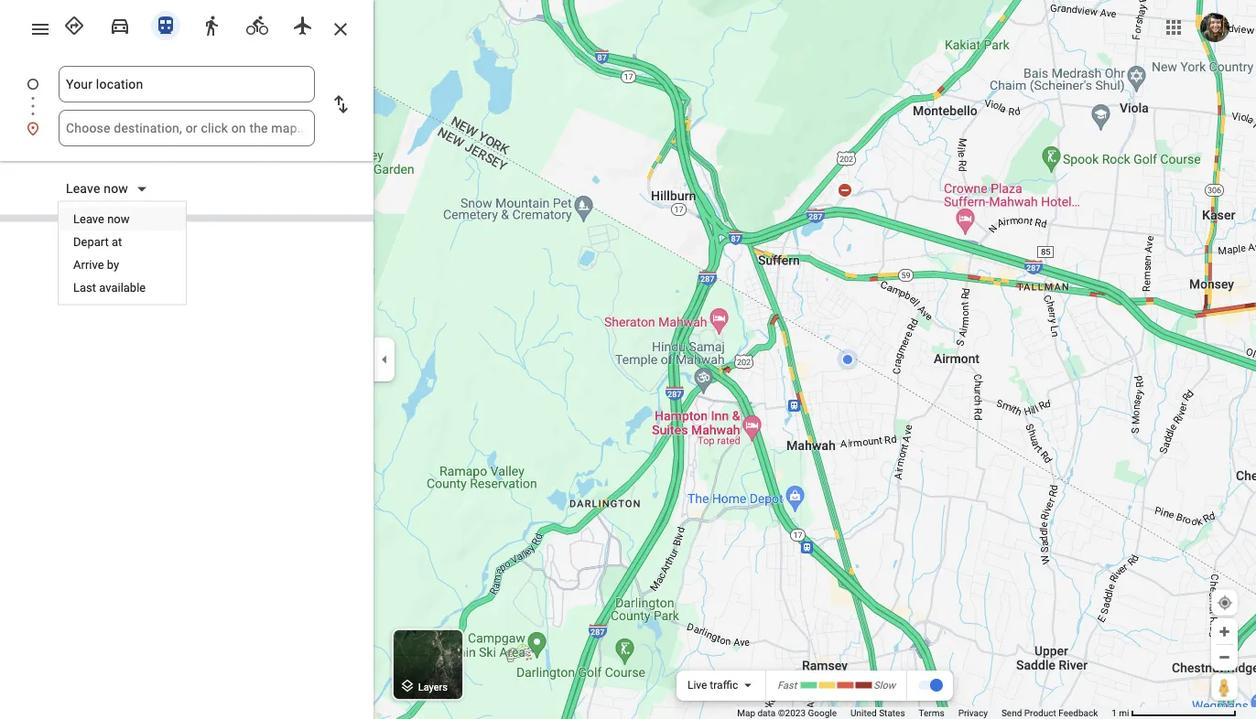 Task type: locate. For each thing, give the bounding box(es) containing it.
0 vertical spatial none field
[[66, 66, 308, 103]]

united
[[851, 708, 877, 719]]

map data ©2023 google
[[737, 708, 837, 719]]

none radio left close directions icon
[[284, 7, 322, 40]]

leave inside leave now depart at arrive by last available
[[73, 212, 104, 226]]

map
[[737, 708, 756, 719]]

layers
[[418, 682, 448, 693]]

list item down the transit image
[[0, 66, 374, 125]]

google maps element
[[0, 0, 1256, 720]]

Starting point Your location field
[[66, 73, 308, 95]]

list
[[0, 66, 374, 147]]

none radio right the transit option
[[192, 7, 231, 40]]

list item
[[0, 66, 374, 125], [0, 110, 374, 147]]

none field down starting point your location 'field'
[[66, 110, 308, 147]]

now inside option
[[104, 181, 128, 196]]

none field for 1st list item from the bottom
[[66, 110, 308, 147]]

privacy button
[[959, 708, 988, 720]]

none radio the 'best travel modes'
[[55, 7, 93, 40]]

fast
[[778, 680, 797, 692]]

None radio
[[55, 7, 93, 40], [147, 7, 185, 40], [192, 7, 231, 40], [238, 7, 277, 40], [284, 7, 322, 40]]

2 none radio from the left
[[147, 7, 185, 40]]

none radio left flights option
[[238, 7, 277, 40]]

zoom in image
[[1218, 625, 1232, 639]]

none field starting point your location
[[66, 66, 308, 103]]

None field
[[66, 66, 308, 103], [66, 110, 308, 147]]

last
[[73, 281, 96, 294]]

now inside leave now depart at arrive by last available
[[107, 212, 130, 226]]

3 none radio from the left
[[192, 7, 231, 40]]

1 none radio from the left
[[55, 7, 93, 40]]

best travel modes image
[[63, 15, 85, 37]]

leave inside 'leave now' option
[[66, 181, 100, 196]]

©2023
[[778, 708, 806, 719]]

0 vertical spatial leave
[[66, 181, 100, 196]]

1 vertical spatial leave
[[73, 212, 104, 226]]

by
[[107, 258, 119, 272]]

list box containing leave now
[[59, 202, 186, 305]]

footer containing map data ©2023 google
[[737, 708, 1112, 720]]

privacy
[[959, 708, 988, 719]]

none field choose destination, or click on the map...
[[66, 110, 308, 147]]

transit image
[[155, 15, 177, 37]]

5 none radio from the left
[[284, 7, 322, 40]]

leave now
[[66, 181, 128, 196]]

none field for second list item from the bottom
[[66, 66, 308, 103]]

leave now button
[[59, 180, 156, 202]]

now
[[104, 181, 128, 196], [107, 212, 130, 226]]

zoom out image
[[1218, 651, 1232, 665]]

 Show traffic  checkbox
[[918, 679, 943, 693]]

None radio
[[101, 7, 139, 40]]

4 none radio from the left
[[238, 7, 277, 40]]

arrive
[[73, 258, 104, 272]]

Choose destination, or click on the map... field
[[66, 117, 308, 139]]

leave for leave now depart at arrive by last available
[[73, 212, 104, 226]]

none field inside list item
[[66, 66, 308, 103]]

footer
[[737, 708, 1112, 720]]

google
[[808, 708, 837, 719]]

send
[[1002, 708, 1022, 719]]

1 vertical spatial none field
[[66, 110, 308, 147]]

1 none field from the top
[[66, 66, 308, 103]]

none field up choose destination, or click on the map... field at left
[[66, 66, 308, 103]]

send product feedback
[[1002, 708, 1098, 719]]

 layers
[[399, 676, 448, 696]]

list box
[[59, 202, 186, 305]]

1 vertical spatial now
[[107, 212, 130, 226]]

none radio left walking option
[[147, 7, 185, 40]]

feedback
[[1059, 708, 1098, 719]]

2 none field from the top
[[66, 110, 308, 147]]

leave
[[66, 181, 100, 196], [73, 212, 104, 226]]

0 vertical spatial now
[[104, 181, 128, 196]]

now for leave now
[[104, 181, 128, 196]]

1 mi button
[[1112, 708, 1237, 719]]

list item down starting point your location 'field'
[[0, 110, 374, 147]]


[[399, 676, 416, 696]]

depart
[[73, 235, 109, 249]]

none radio left driving "icon" in the left of the page
[[55, 7, 93, 40]]

at
[[112, 235, 122, 249]]

2 list item from the top
[[0, 110, 374, 147]]

mi
[[1119, 708, 1130, 719]]

united states button
[[851, 708, 905, 720]]



Task type: vqa. For each thing, say whether or not it's contained in the screenshot.
Wed
no



Task type: describe. For each thing, give the bounding box(es) containing it.
product
[[1025, 708, 1057, 719]]

united states
[[851, 708, 905, 719]]

1 mi
[[1112, 708, 1130, 719]]

data
[[758, 708, 776, 719]]

cycling image
[[246, 15, 268, 37]]

send product feedback button
[[1002, 708, 1098, 720]]

1
[[1112, 708, 1117, 719]]

reverse starting point and destination image
[[330, 93, 352, 115]]

flights image
[[292, 15, 314, 37]]

slow
[[874, 680, 896, 692]]

walking image
[[201, 15, 223, 37]]

1 list item from the top
[[0, 66, 374, 125]]

traffic
[[710, 680, 738, 692]]

show your location image
[[1217, 595, 1234, 612]]

none radio inside google maps 'element'
[[101, 7, 139, 40]]

live
[[688, 680, 707, 692]]

list inside google maps 'element'
[[0, 66, 374, 147]]

none radio flights
[[284, 7, 322, 40]]

none radio cycling
[[238, 7, 277, 40]]

leave now option
[[66, 180, 132, 198]]

none radio walking
[[192, 7, 231, 40]]

live traffic option
[[688, 680, 738, 692]]

states
[[879, 708, 905, 719]]

leave now depart at arrive by last available
[[73, 212, 146, 294]]

live traffic
[[688, 680, 738, 692]]

available
[[99, 281, 146, 294]]

footer inside google maps 'element'
[[737, 708, 1112, 720]]

terms button
[[919, 708, 945, 720]]

now for leave now depart at arrive by last available
[[107, 212, 130, 226]]

leave for leave now
[[66, 181, 100, 196]]

none radio the transit
[[147, 7, 185, 40]]

terms
[[919, 708, 945, 719]]

close directions image
[[330, 18, 352, 40]]

google account: giulia masi  
(giulia.masi@adept.ai) image
[[1201, 13, 1230, 42]]

driving image
[[109, 15, 131, 37]]

collapse side panel image
[[375, 350, 395, 370]]

show street view coverage image
[[1212, 674, 1238, 702]]

directions main content
[[0, 0, 374, 720]]



